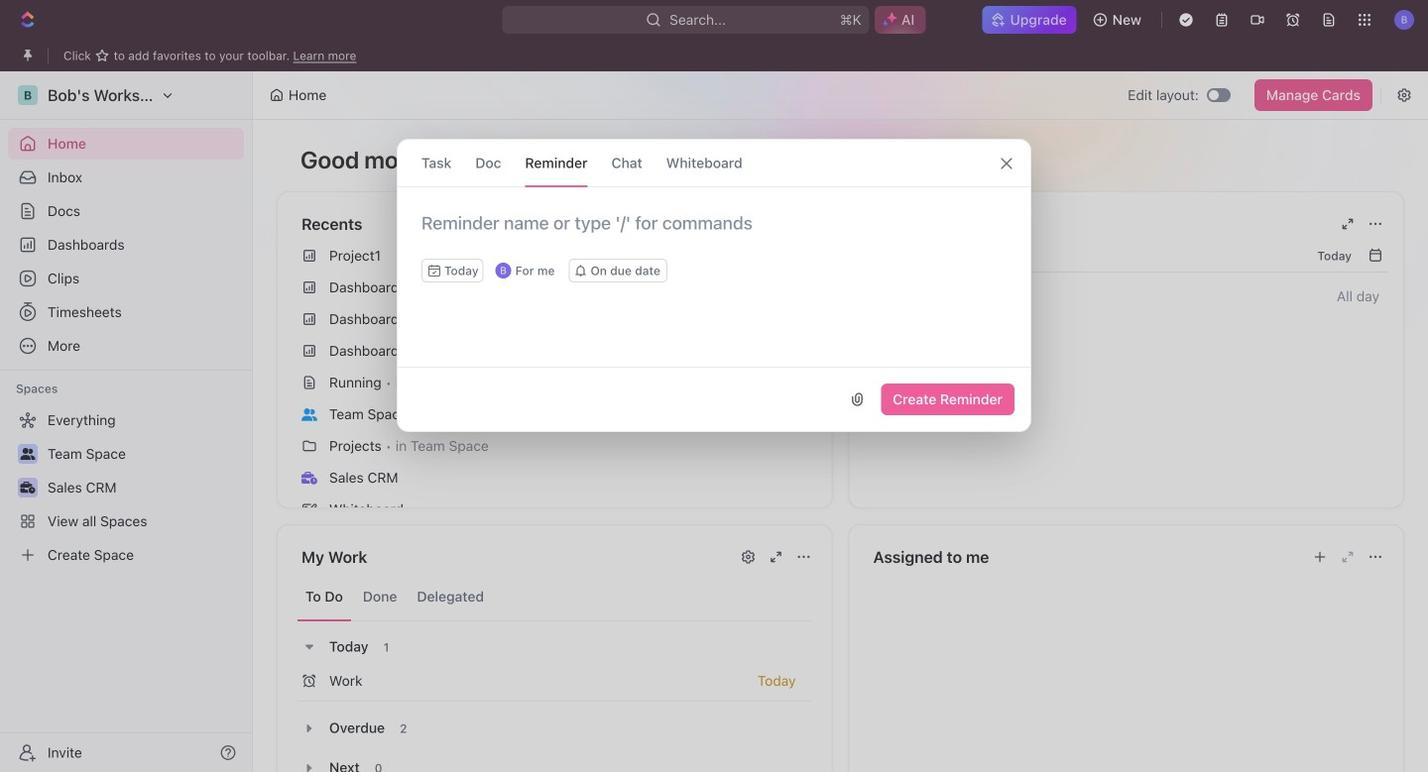 Task type: describe. For each thing, give the bounding box(es) containing it.
business time image
[[301, 472, 317, 485]]

sidebar navigation
[[0, 71, 253, 773]]



Task type: vqa. For each thing, say whether or not it's contained in the screenshot.
the Reminder na﻿me or type '/' for commands 'text field' at the top of the page
yes



Task type: locate. For each thing, give the bounding box(es) containing it.
tree
[[8, 405, 244, 571]]

dialog
[[397, 139, 1031, 432]]

Reminder na﻿me or type '/' for commands text field
[[398, 211, 1030, 259]]

tab list
[[298, 573, 812, 622]]

user group image
[[301, 408, 317, 421]]

tree inside sidebar navigation
[[8, 405, 244, 571]]



